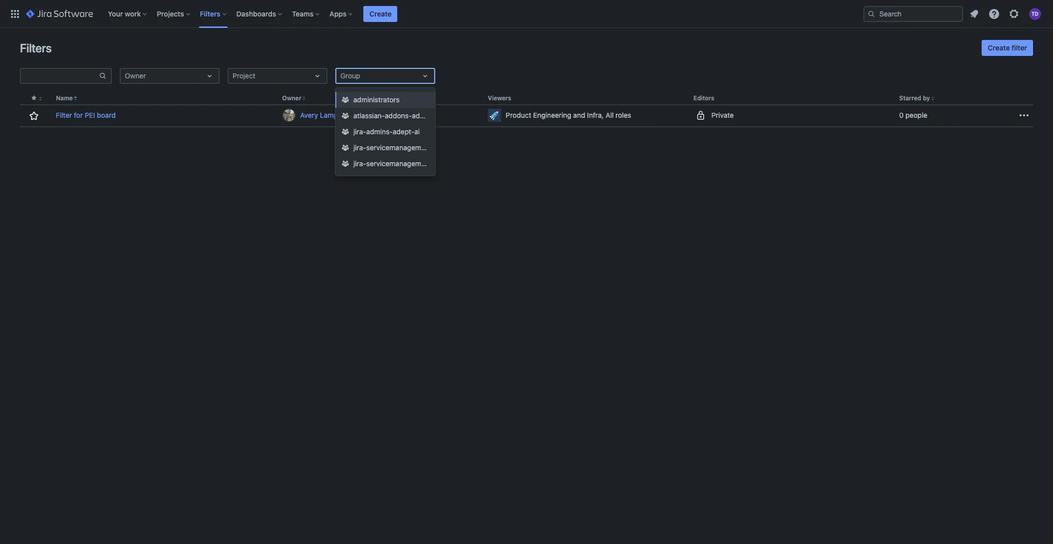 Task type: locate. For each thing, give the bounding box(es) containing it.
open image left project
[[204, 70, 216, 82]]

0 vertical spatial jira-
[[353, 127, 366, 136]]

ai down admin at left top
[[414, 127, 420, 136]]

3 jira- from the top
[[353, 159, 366, 168]]

jira- for jira-servicemanagement-customers-adept-ai
[[353, 143, 366, 152]]

servicemanagement- down jira-admins-adept-ai
[[366, 143, 435, 152]]

board
[[97, 111, 116, 119]]

customers-
[[435, 143, 472, 152]]

engineering
[[533, 111, 571, 119]]

product engineering and infra, all roles
[[506, 111, 631, 119]]

projects
[[157, 9, 184, 18]]

0 vertical spatial owner
[[125, 71, 146, 80]]

1 horizontal spatial ai
[[477, 159, 483, 168]]

name
[[56, 94, 73, 102]]

ai right "users-"
[[477, 159, 483, 168]]

servicemanagement-
[[366, 143, 435, 152], [366, 159, 435, 168]]

1 vertical spatial create
[[988, 43, 1010, 52]]

primary element
[[6, 0, 864, 28]]

atlassian-addons-admin
[[353, 111, 432, 120]]

filters details element
[[20, 92, 1033, 127]]

0 vertical spatial servicemanagement-
[[366, 143, 435, 152]]

create button
[[364, 6, 398, 22]]

ai for customers-
[[493, 143, 499, 152]]

filter
[[56, 111, 72, 119]]

owner button
[[282, 94, 301, 102]]

create left filter
[[988, 43, 1010, 52]]

private
[[712, 111, 734, 119]]

banner
[[0, 0, 1053, 28]]

owner
[[125, 71, 146, 80], [282, 94, 301, 102]]

0 people
[[899, 111, 928, 119]]

2 open image from the left
[[311, 70, 323, 82]]

0 vertical spatial ai
[[414, 127, 420, 136]]

projects button
[[154, 6, 194, 22]]

your profile and settings image
[[1029, 8, 1041, 20]]

owner inside filters details element
[[282, 94, 301, 102]]

1 vertical spatial ai
[[493, 143, 499, 152]]

atlassian-
[[353, 111, 385, 120]]

1 open image from the left
[[204, 70, 216, 82]]

appswitcher icon image
[[9, 8, 21, 20]]

filter
[[1012, 43, 1027, 52]]

filters down appswitcher icon
[[20, 41, 52, 55]]

create
[[370, 9, 392, 18], [988, 43, 1010, 52]]

2 jira- from the top
[[353, 143, 366, 152]]

2 vertical spatial jira-
[[353, 159, 366, 168]]

0 horizontal spatial owner
[[125, 71, 146, 80]]

work
[[125, 9, 141, 18]]

filters inside filters popup button
[[200, 9, 220, 18]]

adept- for customers-
[[472, 143, 493, 152]]

apps button
[[327, 6, 357, 22]]

0 horizontal spatial filters
[[20, 41, 52, 55]]

adept-
[[393, 127, 414, 136], [472, 143, 493, 152], [456, 159, 477, 168]]

0 vertical spatial create
[[370, 9, 392, 18]]

Search field
[[864, 6, 963, 22]]

open image for owner
[[204, 70, 216, 82]]

your
[[108, 9, 123, 18]]

create inside button
[[370, 9, 392, 18]]

1 horizontal spatial filters
[[200, 9, 220, 18]]

0 horizontal spatial open image
[[204, 70, 216, 82]]

1 horizontal spatial create
[[988, 43, 1010, 52]]

ai
[[414, 127, 420, 136], [493, 143, 499, 152], [477, 159, 483, 168]]

1 vertical spatial filters
[[20, 41, 52, 55]]

0
[[899, 111, 904, 119]]

jira software image
[[26, 8, 93, 20], [26, 8, 93, 20]]

teams button
[[289, 6, 324, 22]]

0 horizontal spatial create
[[370, 9, 392, 18]]

1 vertical spatial owner
[[282, 94, 301, 102]]

0 vertical spatial filters
[[200, 9, 220, 18]]

open image left group at the top left
[[311, 70, 323, 82]]

apps
[[330, 9, 347, 18]]

starred by
[[899, 94, 930, 102]]

ai right customers-
[[493, 143, 499, 152]]

None text field
[[233, 71, 235, 81]]

avery lamp
[[300, 111, 338, 119]]

filter for pei board
[[56, 111, 116, 119]]

jira-
[[353, 127, 366, 136], [353, 143, 366, 152], [353, 159, 366, 168]]

people
[[906, 111, 928, 119]]

roles
[[616, 111, 631, 119]]

settings image
[[1008, 8, 1020, 20]]

2 vertical spatial ai
[[477, 159, 483, 168]]

administrators
[[353, 95, 400, 104]]

1 horizontal spatial open image
[[311, 70, 323, 82]]

pei
[[85, 111, 95, 119]]

1 servicemanagement- from the top
[[366, 143, 435, 152]]

dashboards button
[[233, 6, 286, 22]]

for
[[74, 111, 83, 119]]

None text field
[[21, 69, 99, 83], [125, 71, 127, 81], [340, 71, 342, 81], [21, 69, 99, 83], [125, 71, 127, 81], [340, 71, 342, 81]]

search image
[[868, 10, 876, 18]]

1 vertical spatial adept-
[[472, 143, 493, 152]]

jira- for jira-admins-adept-ai
[[353, 127, 366, 136]]

servicemanagement- down jira-servicemanagement-customers-adept-ai
[[366, 159, 435, 168]]

jira-servicemanagement-customers-adept-ai
[[353, 143, 499, 152]]

admin
[[412, 111, 432, 120]]

1 jira- from the top
[[353, 127, 366, 136]]

more image
[[1018, 109, 1030, 121]]

2 vertical spatial adept-
[[456, 159, 477, 168]]

filters right projects dropdown button
[[200, 9, 220, 18]]

your work
[[108, 9, 141, 18]]

0 horizontal spatial ai
[[414, 127, 420, 136]]

editors
[[694, 94, 715, 102]]

1 vertical spatial jira-
[[353, 143, 366, 152]]

servicemanagement- for customers-
[[366, 143, 435, 152]]

open image
[[204, 70, 216, 82], [311, 70, 323, 82]]

1 vertical spatial servicemanagement-
[[366, 159, 435, 168]]

servicemanagement- for users-
[[366, 159, 435, 168]]

avery lamp link
[[282, 108, 480, 122]]

and
[[573, 111, 585, 119]]

2 horizontal spatial ai
[[493, 143, 499, 152]]

create right apps dropdown button
[[370, 9, 392, 18]]

1 horizontal spatial owner
[[282, 94, 301, 102]]

filters
[[200, 9, 220, 18], [20, 41, 52, 55]]

adept- for users-
[[456, 159, 477, 168]]

2 servicemanagement- from the top
[[366, 159, 435, 168]]



Task type: describe. For each thing, give the bounding box(es) containing it.
name button
[[56, 94, 73, 102]]

all
[[606, 111, 614, 119]]

users-
[[435, 159, 456, 168]]

admins-
[[366, 127, 393, 136]]

your work button
[[105, 6, 151, 22]]

filters button
[[197, 6, 230, 22]]

create for create
[[370, 9, 392, 18]]

avery
[[300, 111, 318, 119]]

dashboards
[[236, 9, 276, 18]]

help image
[[988, 8, 1000, 20]]

project
[[233, 71, 255, 80]]

group
[[340, 71, 360, 80]]

lamp
[[320, 111, 338, 119]]

infra,
[[587, 111, 604, 119]]

viewers
[[488, 94, 511, 102]]

0 vertical spatial adept-
[[393, 127, 414, 136]]

open image
[[419, 70, 431, 82]]

starred by button
[[899, 94, 930, 102]]

teams
[[292, 9, 314, 18]]

star filter for pei board image
[[28, 110, 40, 122]]

by
[[923, 94, 930, 102]]

filter for pei board link
[[56, 110, 116, 120]]

addons-
[[385, 111, 412, 120]]

jira-admins-adept-ai
[[353, 127, 420, 136]]

starred
[[899, 94, 921, 102]]

create filter
[[988, 43, 1027, 52]]

create for create filter
[[988, 43, 1010, 52]]

jira-servicemanagement-users-adept-ai
[[353, 159, 483, 168]]

open image for project
[[311, 70, 323, 82]]

ai for users-
[[477, 159, 483, 168]]

product
[[506, 111, 531, 119]]

create filter link
[[982, 40, 1033, 56]]

banner containing your work
[[0, 0, 1053, 28]]

jira- for jira-servicemanagement-users-adept-ai
[[353, 159, 366, 168]]

notifications image
[[968, 8, 980, 20]]



Task type: vqa. For each thing, say whether or not it's contained in the screenshot.
work on the top left
yes



